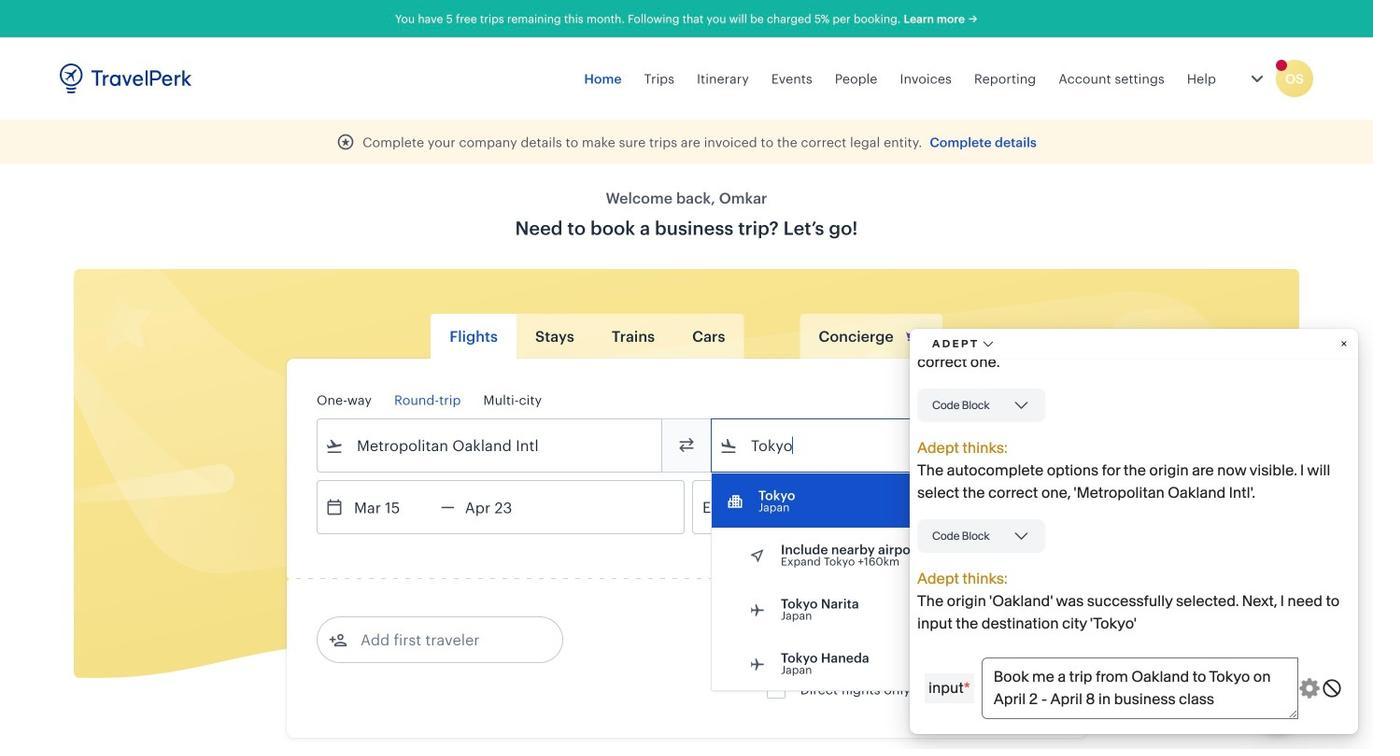 Task type: describe. For each thing, give the bounding box(es) containing it.
Return text field
[[455, 481, 552, 534]]

To search field
[[738, 431, 1032, 461]]

Add first traveler search field
[[348, 625, 542, 655]]

From search field
[[344, 431, 637, 461]]

Depart text field
[[344, 481, 441, 534]]



